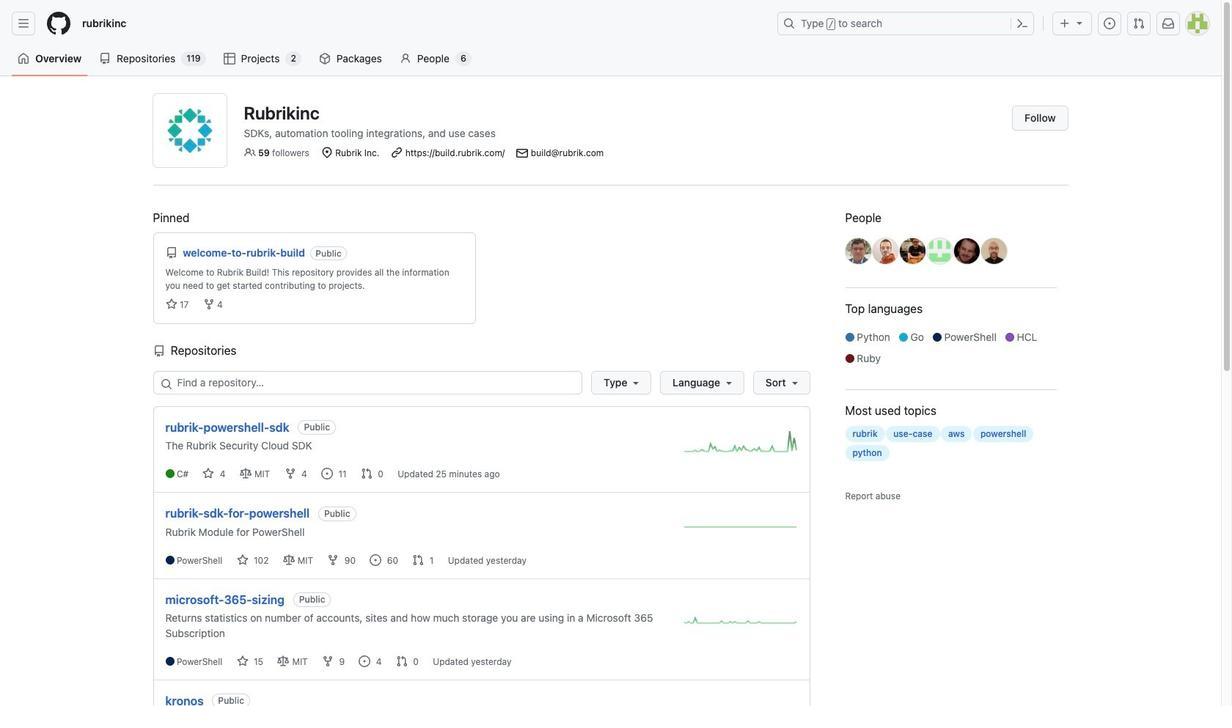 Task type: vqa. For each thing, say whether or not it's contained in the screenshot.
'issue opened' "ICON" associated with Issues
no



Task type: describe. For each thing, give the bounding box(es) containing it.
search image
[[160, 379, 172, 390]]

@pmilano1 image
[[846, 238, 871, 264]]

issue opened image for top fork image
[[321, 468, 333, 480]]

@mtellin image
[[927, 238, 953, 264]]

law image for fork image to the middle
[[283, 554, 295, 566]]

forks image
[[203, 299, 215, 310]]

0 vertical spatial fork image
[[284, 468, 296, 480]]

law image for bottom fork image
[[278, 656, 289, 668]]

plus image
[[1060, 18, 1071, 29]]

location image
[[321, 146, 333, 158]]

mail image
[[517, 148, 529, 159]]

past year of activity element for fork image to the middle
[[684, 517, 798, 543]]

notifications image
[[1163, 18, 1175, 29]]

star image for law image related to fork image to the middle
[[237, 554, 249, 566]]

link image
[[391, 146, 403, 158]]

git pull request image for top fork image
[[361, 468, 373, 480]]

stars image
[[165, 299, 177, 310]]

command palette image
[[1017, 18, 1029, 29]]

git pull request image
[[1134, 18, 1145, 29]]

person image
[[400, 53, 411, 65]]

0 vertical spatial repo image
[[99, 53, 111, 65]]

@bmanesco image
[[954, 238, 980, 264]]



Task type: locate. For each thing, give the bounding box(es) containing it.
issue opened image for bottom fork image
[[359, 656, 371, 668]]

1 vertical spatial star image
[[237, 554, 249, 566]]

2 horizontal spatial git pull request image
[[413, 554, 424, 566]]

triangle down image
[[1074, 17, 1086, 29]]

past year of activity element for bottom fork image
[[684, 611, 798, 636]]

past year of activity image for "past year of activity" element associated with bottom fork image
[[684, 611, 798, 633]]

issue opened image
[[1104, 18, 1116, 29]]

0 vertical spatial law image
[[283, 554, 295, 566]]

0 vertical spatial issue opened image
[[321, 468, 333, 480]]

home image
[[18, 53, 29, 65]]

2 vertical spatial fork image
[[322, 656, 334, 668]]

3 past year of activity image from the top
[[684, 611, 798, 633]]

@rubrikinc image
[[153, 94, 226, 167]]

issue opened image for fork image to the middle
[[370, 554, 382, 566]]

0 horizontal spatial repo image
[[99, 53, 111, 65]]

past year of activity image for fork image to the middle's "past year of activity" element
[[684, 517, 798, 539]]

law image
[[283, 554, 295, 566], [278, 656, 289, 668]]

star image
[[203, 468, 215, 480], [237, 554, 249, 566], [237, 656, 249, 668]]

star image for bottom fork image's law image
[[237, 656, 249, 668]]

0 vertical spatial past year of activity image
[[684, 431, 798, 453]]

0 vertical spatial git pull request image
[[361, 468, 373, 480]]

1 vertical spatial issue opened image
[[370, 554, 382, 566]]

@johan3141592 image
[[981, 238, 1007, 264]]

homepage image
[[47, 12, 70, 35]]

issue opened image
[[321, 468, 333, 480], [370, 554, 382, 566], [359, 656, 371, 668]]

git pull request image for bottom fork image
[[396, 656, 408, 668]]

2 vertical spatial git pull request image
[[396, 656, 408, 668]]

1 vertical spatial law image
[[278, 656, 289, 668]]

1 past year of activity element from the top
[[684, 431, 798, 457]]

1 horizontal spatial repo image
[[153, 346, 165, 357]]

@draper1 image
[[900, 238, 926, 264]]

package image
[[319, 53, 331, 65]]

1 past year of activity image from the top
[[684, 431, 798, 453]]

fork image
[[284, 468, 296, 480], [328, 554, 339, 566], [322, 656, 334, 668]]

Follow rubrikinc submit
[[1013, 106, 1069, 131]]

1 horizontal spatial git pull request image
[[396, 656, 408, 668]]

repo image
[[99, 53, 111, 65], [153, 346, 165, 357]]

1 vertical spatial past year of activity image
[[684, 517, 798, 539]]

1 vertical spatial fork image
[[328, 554, 339, 566]]

git pull request image
[[361, 468, 373, 480], [413, 554, 424, 566], [396, 656, 408, 668]]

0 vertical spatial star image
[[203, 468, 215, 480]]

2 vertical spatial past year of activity element
[[684, 611, 798, 636]]

1 vertical spatial repo image
[[153, 346, 165, 357]]

past year of activity element for top fork image
[[684, 431, 798, 457]]

1 vertical spatial git pull request image
[[413, 554, 424, 566]]

table image
[[224, 53, 235, 65]]

star image for law icon
[[203, 468, 215, 480]]

2 past year of activity element from the top
[[684, 517, 798, 543]]

past year of activity image
[[684, 431, 798, 453], [684, 517, 798, 539], [684, 611, 798, 633]]

1 vertical spatial past year of activity element
[[684, 517, 798, 543]]

repo image
[[165, 247, 177, 259]]

2 vertical spatial past year of activity image
[[684, 611, 798, 633]]

2 vertical spatial issue opened image
[[359, 656, 371, 668]]

Find a repository… search field
[[153, 371, 583, 395]]

@leitzler image
[[873, 238, 898, 264]]

2 past year of activity image from the top
[[684, 517, 798, 539]]

3 past year of activity element from the top
[[684, 611, 798, 636]]

2 vertical spatial star image
[[237, 656, 249, 668]]

git pull request image for fork image to the middle
[[413, 554, 424, 566]]

past year of activity image for "past year of activity" element associated with top fork image
[[684, 431, 798, 453]]

0 vertical spatial past year of activity element
[[684, 431, 798, 457]]

people image
[[244, 146, 256, 158]]

past year of activity element
[[684, 431, 798, 457], [684, 517, 798, 543], [684, 611, 798, 636]]

0 horizontal spatial git pull request image
[[361, 468, 373, 480]]

None search field
[[153, 371, 810, 395]]

law image
[[240, 468, 252, 480]]



